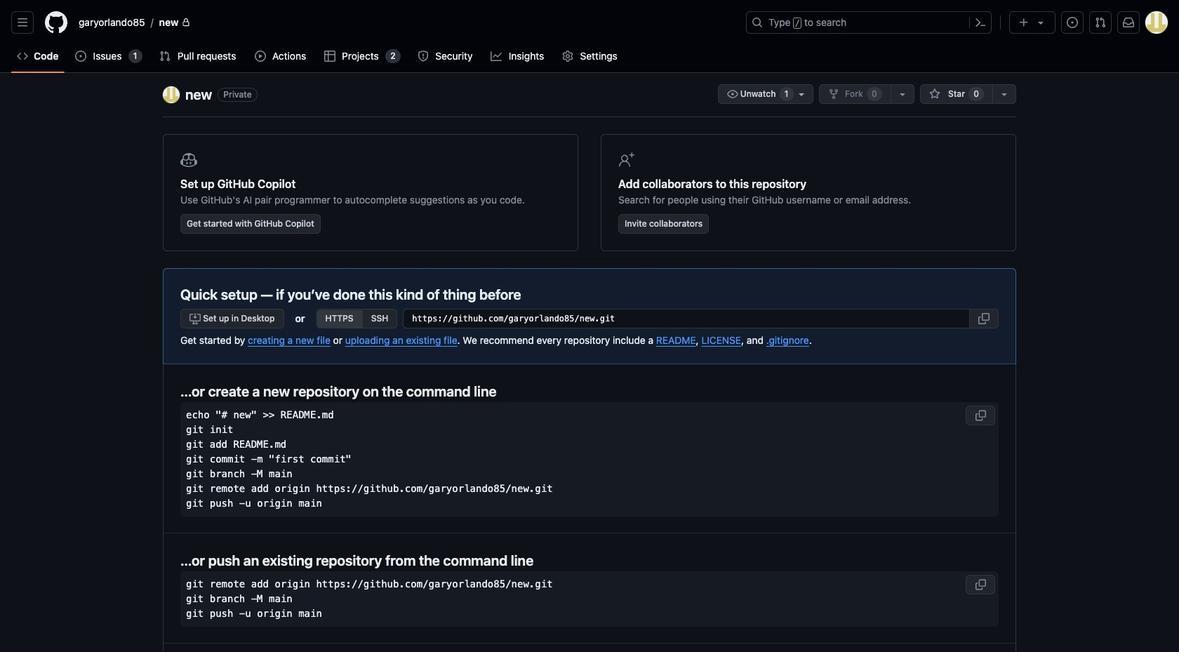 Task type: describe. For each thing, give the bounding box(es) containing it.
code image
[[17, 51, 28, 62]]

0 users starred this repository element
[[969, 87, 984, 101]]

eye image
[[727, 88, 738, 100]]

issue opened image
[[75, 51, 87, 62]]

issue opened image
[[1067, 17, 1078, 28]]

command palette image
[[975, 17, 986, 28]]

git pull request image for issue opened image in the left of the page
[[159, 51, 170, 62]]

add this repository to a list image
[[999, 88, 1010, 100]]

table image
[[324, 51, 335, 62]]

play image
[[255, 51, 266, 62]]

git pull request image for issue opened icon
[[1095, 17, 1106, 28]]

triangle down image
[[1035, 17, 1046, 28]]

shield image
[[417, 51, 429, 62]]

star image
[[929, 88, 940, 100]]

1 vertical spatial copy to clipboard image
[[975, 410, 986, 421]]

person add image
[[618, 152, 635, 168]]

graph image
[[491, 51, 502, 62]]

see your forks of this repository image
[[897, 88, 908, 100]]



Task type: vqa. For each thing, say whether or not it's contained in the screenshot.
bottom axis
no



Task type: locate. For each thing, give the bounding box(es) containing it.
copilot image
[[180, 152, 197, 168]]

notifications image
[[1123, 17, 1134, 28]]

desktop download image
[[190, 313, 201, 324]]

owner avatar image
[[163, 86, 180, 103]]

git pull request image
[[1095, 17, 1106, 28], [159, 51, 170, 62]]

0 vertical spatial copy to clipboard image
[[978, 313, 990, 324]]

plus image
[[1018, 17, 1030, 28]]

gear image
[[562, 51, 573, 62]]

list
[[73, 11, 738, 34]]

repo forked image
[[828, 88, 839, 100]]

0 horizontal spatial git pull request image
[[159, 51, 170, 62]]

lock image
[[181, 18, 190, 27]]

1 horizontal spatial git pull request image
[[1095, 17, 1106, 28]]

1 vertical spatial git pull request image
[[159, 51, 170, 62]]

copy to clipboard image
[[978, 313, 990, 324], [975, 410, 986, 421]]

git pull request image up owner avatar
[[159, 51, 170, 62]]

git pull request image left notifications 'icon'
[[1095, 17, 1106, 28]]

0 vertical spatial git pull request image
[[1095, 17, 1106, 28]]

homepage image
[[45, 11, 67, 34]]

Clone URL text field
[[403, 309, 970, 328]]

copy to clipboard image
[[975, 579, 986, 590]]



